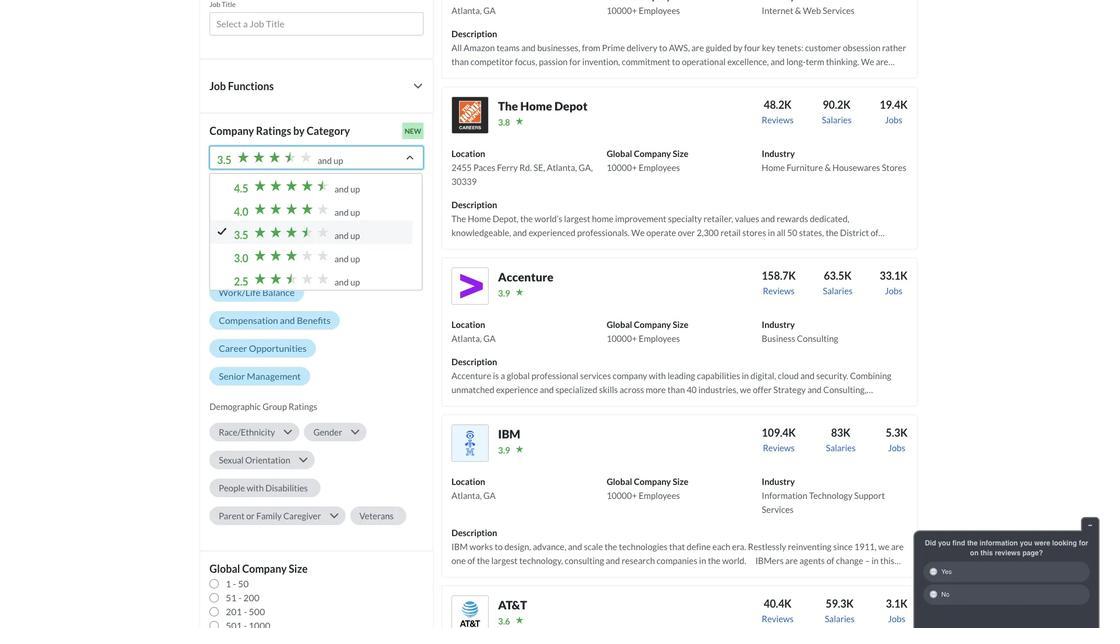 Task type: vqa. For each thing, say whether or not it's contained in the screenshot.


Task type: locate. For each thing, give the bounding box(es) containing it.
4 description from the top
[[452, 528, 497, 538]]

3 location from the top
[[452, 477, 485, 487]]

& right the furniture
[[825, 162, 831, 173]]

jobs inside 5.3k jobs
[[888, 443, 906, 453]]

0 vertical spatial ga
[[484, 5, 496, 16]]

location atlanta, ga
[[452, 319, 496, 344], [452, 477, 496, 501]]

0 horizontal spatial their
[[508, 84, 527, 95]]

to down aws,
[[672, 56, 680, 67]]

reviews inside 109.4k reviews
[[763, 443, 795, 453]]

1 location from the top
[[452, 148, 485, 159]]

factor
[[253, 234, 278, 244]]

industry up business
[[762, 319, 795, 330]]

only
[[237, 178, 254, 189]]

rd.
[[520, 162, 532, 173]]

ibm
[[498, 427, 520, 441]]

1 horizontal spatial by
[[478, 70, 487, 81]]

home left the furniture
[[762, 162, 785, 173]]

1 vertical spatial 3.9
[[498, 445, 510, 456]]

51 - 200
[[226, 592, 260, 604]]

& for culture & values
[[252, 259, 258, 270]]

0 horizontal spatial you
[[938, 539, 951, 547]]

by left category
[[293, 124, 305, 137]]

10000+
[[607, 5, 637, 16], [607, 162, 637, 173], [607, 333, 637, 344], [607, 491, 637, 501]]

culture
[[219, 259, 250, 270]]

their
[[508, 84, 527, 95], [578, 84, 596, 95]]

1 vertical spatial global company size 10000+ employees
[[607, 319, 689, 344]]

description inside description all amazon teams and businesses, from prime delivery to aws, are guided by four key tenets: customer obsession rather than competitor focus, passion for invention, commitment to operational excellence, and long-term thinking.    we are driven by the excitement of building technologies, inventing products, and providing services that transform the way our customers live their lives and run their businesses.
[[452, 28, 497, 39]]

employees for the home depot
[[639, 162, 680, 173]]

4 employees from the top
[[639, 491, 680, 501]]

no
[[942, 591, 950, 599]]

1 vertical spatial location
[[452, 319, 485, 330]]

ga up amazon
[[484, 5, 496, 16]]

providing
[[732, 70, 768, 81]]

atlanta, ga
[[452, 5, 496, 16]]

0 horizontal spatial -
[[233, 578, 236, 590]]

from
[[582, 42, 601, 53]]

2 horizontal spatial -
[[244, 606, 247, 618]]

0 vertical spatial are
[[692, 42, 704, 53]]

industry business consulting
[[762, 319, 839, 344]]

their right run
[[578, 84, 596, 95]]

reviews down 109.4k
[[763, 443, 795, 453]]

long-
[[787, 56, 806, 67]]

jobs down 19.4k
[[885, 115, 903, 125]]

global for accenture
[[607, 319, 632, 330]]

jobs inside 19.4k jobs
[[885, 115, 903, 125]]

atlanta, up all
[[452, 5, 482, 16]]

culture & values
[[219, 259, 287, 270]]

list box
[[210, 146, 424, 291]]

3 employees from the top
[[639, 333, 680, 344]]

2 ga from the top
[[484, 333, 496, 344]]

home for furniture
[[762, 162, 785, 173]]

1 horizontal spatial home
[[762, 162, 785, 173]]

109.4k
[[762, 427, 796, 439]]

term
[[806, 56, 825, 67]]

home inside industry home furniture & housewares stores
[[762, 162, 785, 173]]

salaries for ibm
[[826, 443, 856, 453]]

company
[[210, 124, 254, 137], [634, 148, 671, 159], [634, 319, 671, 330], [634, 477, 671, 487], [242, 563, 287, 576]]

3.5 up the (select on the top left of page
[[217, 154, 232, 166]]

2 global company size 10000+ employees from the top
[[607, 319, 689, 344]]

industry
[[762, 148, 795, 159], [762, 319, 795, 330], [762, 477, 795, 487]]

ratings right factor
[[280, 234, 308, 244]]

0 vertical spatial location
[[452, 148, 485, 159]]

the down we
[[860, 70, 872, 81]]

1 global company size 10000+ employees from the top
[[607, 148, 689, 173]]

businesses,
[[537, 42, 580, 53]]

0 horizontal spatial services
[[762, 505, 794, 515]]

2 vertical spatial by
[[293, 124, 305, 137]]

jobs down 33.1k
[[885, 286, 903, 296]]

prime
[[602, 42, 625, 53]]

0 vertical spatial home
[[520, 99, 552, 113]]

industry inside industry home furniture & housewares stores
[[762, 148, 795, 159]]

1 horizontal spatial services
[[823, 5, 855, 16]]

reviews for ibm
[[763, 443, 795, 453]]

industry inside industry information technology support services
[[762, 477, 795, 487]]

1 vertical spatial by
[[478, 70, 487, 81]]

0 vertical spatial 3.5
[[217, 154, 232, 166]]

customer
[[805, 42, 841, 53]]

3 industry from the top
[[762, 477, 795, 487]]

global for the home depot
[[607, 148, 632, 159]]

compensation
[[219, 315, 278, 326]]

-
[[233, 578, 236, 590], [238, 592, 242, 604], [244, 606, 247, 618]]

0 vertical spatial for
[[569, 56, 581, 67]]

2 vertical spatial ratings
[[289, 401, 317, 412]]

2 10000+ from the top
[[607, 162, 637, 173]]

2 location from the top
[[452, 319, 485, 330]]

location atlanta, ga down ibm image
[[452, 477, 496, 501]]

ratings right group
[[289, 401, 317, 412]]

1 vertical spatial -
[[238, 592, 242, 604]]

jobs down 3.1k
[[888, 614, 906, 624]]

ga down accenture image on the top of the page
[[484, 333, 496, 344]]

0 horizontal spatial to
[[659, 42, 667, 53]]

0 vertical spatial 3.9
[[498, 288, 510, 298]]

1 vertical spatial 3.5
[[234, 229, 248, 241]]

1 horizontal spatial their
[[578, 84, 596, 95]]

- for 51
[[238, 592, 242, 604]]

3 global company size 10000+ employees from the top
[[607, 477, 689, 501]]

industry inside industry business consulting
[[762, 319, 795, 330]]

0 vertical spatial to
[[659, 42, 667, 53]]

& left web
[[795, 5, 801, 16]]

1 vertical spatial location atlanta, ga
[[452, 477, 496, 501]]

jobs down 5.3k at bottom right
[[888, 443, 906, 453]]

global company size 10000+ employees
[[607, 148, 689, 173], [607, 319, 689, 344], [607, 477, 689, 501]]

atlanta, down ibm image
[[452, 491, 482, 501]]

gender
[[313, 427, 342, 438]]

salaries down 83k
[[826, 443, 856, 453]]

83k
[[831, 427, 851, 439]]

1 horizontal spatial for
[[1079, 539, 1088, 547]]

1 description from the top
[[452, 28, 497, 39]]

diversity & inclusion
[[310, 259, 395, 270]]

2 horizontal spatial the
[[967, 539, 978, 547]]

1 vertical spatial industry
[[762, 319, 795, 330]]

3.9 down ibm
[[498, 445, 510, 456]]

90.2k
[[823, 98, 851, 111]]

jobs inside 33.1k jobs
[[885, 286, 903, 296]]

0 horizontal spatial by
[[293, 124, 305, 137]]

2 employees from the top
[[639, 162, 680, 173]]

internet & web services
[[762, 5, 855, 16]]

jobs inside 3.1k jobs
[[888, 614, 906, 624]]

0 vertical spatial location atlanta, ga
[[452, 319, 496, 344]]

for up the 'building'
[[569, 56, 581, 67]]

the home depot
[[498, 99, 588, 113]]

2 vertical spatial industry
[[762, 477, 795, 487]]

to left aws,
[[659, 42, 667, 53]]

did
[[925, 539, 936, 547]]

family
[[256, 511, 282, 521]]

0 horizontal spatial for
[[569, 56, 581, 67]]

information
[[980, 539, 1018, 547]]

with
[[247, 483, 264, 493]]

by down competitor
[[478, 70, 487, 81]]

up
[[334, 155, 343, 166], [350, 184, 360, 194], [350, 207, 360, 218], [350, 230, 360, 241], [350, 254, 360, 264], [350, 277, 360, 287]]

1 3.9 from the top
[[498, 288, 510, 298]]

30339
[[452, 176, 477, 187]]

job
[[210, 80, 226, 92]]

opportunities
[[249, 343, 307, 354]]

0 vertical spatial global company size 10000+ employees
[[607, 148, 689, 173]]

1 vertical spatial are
[[876, 56, 889, 67]]

industry for ibm
[[762, 477, 795, 487]]

reviews down 158.7k
[[763, 286, 795, 296]]

3.1k jobs
[[886, 598, 908, 624]]

201
[[226, 606, 242, 618]]

1 location atlanta, ga from the top
[[452, 319, 496, 344]]

158.7k reviews
[[762, 269, 796, 296]]

1 their from the left
[[508, 84, 527, 95]]

reviews down 48.2k
[[762, 115, 794, 125]]

way
[[874, 70, 889, 81]]

0 horizontal spatial are
[[692, 42, 704, 53]]

are
[[692, 42, 704, 53], [876, 56, 889, 67]]

were
[[1035, 539, 1050, 547]]

3 10000+ from the top
[[607, 333, 637, 344]]

salaries
[[822, 115, 852, 125], [823, 286, 853, 296], [826, 443, 856, 453], [825, 614, 855, 624]]

are up way
[[876, 56, 889, 67]]

you up page?
[[1020, 539, 1033, 547]]

1 vertical spatial home
[[762, 162, 785, 173]]

2 their from the left
[[578, 84, 596, 95]]

1 you from the left
[[938, 539, 951, 547]]

are up operational
[[692, 42, 704, 53]]

3.5 down the 4.0
[[234, 229, 248, 241]]

0 vertical spatial industry
[[762, 148, 795, 159]]

disabilities
[[265, 483, 308, 493]]

and inside 3.5 option
[[335, 230, 349, 241]]

& left inclusion
[[350, 259, 356, 270]]

3.9 for ibm
[[498, 445, 510, 456]]

driven
[[452, 70, 476, 81]]

for right looking
[[1079, 539, 1088, 547]]

location up 2455
[[452, 148, 485, 159]]

building
[[557, 70, 587, 81]]

0 horizontal spatial 3.5
[[217, 154, 232, 166]]

by left four
[[733, 42, 743, 53]]

up inside 3.5 option
[[350, 230, 360, 241]]

jobs for at&t
[[888, 614, 906, 624]]

paces
[[474, 162, 496, 173]]

location atlanta, ga down accenture image on the top of the page
[[452, 319, 496, 344]]

the home depot image
[[452, 97, 489, 134]]

industry up the furniture
[[762, 148, 795, 159]]

& right 3.0
[[252, 259, 258, 270]]

1 vertical spatial services
[[762, 505, 794, 515]]

salaries down 59.3k
[[825, 614, 855, 624]]

2 location atlanta, ga from the top
[[452, 477, 496, 501]]

3.0
[[234, 252, 248, 265]]

and
[[522, 42, 536, 53], [771, 56, 785, 67], [716, 70, 730, 81], [547, 84, 561, 95], [318, 155, 332, 166], [335, 184, 349, 194], [335, 207, 349, 218], [335, 230, 349, 241], [335, 254, 349, 264], [335, 277, 349, 287], [280, 315, 295, 326]]

1 horizontal spatial 3.5
[[234, 229, 248, 241]]

- for 201
[[244, 606, 247, 618]]

- right 201 at left
[[244, 606, 247, 618]]

19.4k jobs
[[880, 98, 908, 125]]

the up on
[[967, 539, 978, 547]]

- right 1
[[233, 578, 236, 590]]

you right did
[[938, 539, 951, 547]]

products,
[[678, 70, 714, 81]]

reviews
[[762, 115, 794, 125], [763, 286, 795, 296], [763, 443, 795, 453], [762, 614, 794, 624]]

2 3.9 from the top
[[498, 445, 510, 456]]

1 horizontal spatial you
[[1020, 539, 1033, 547]]

2 description from the top
[[452, 200, 497, 210]]

2 vertical spatial -
[[244, 606, 247, 618]]

location down ibm image
[[452, 477, 485, 487]]

2 horizontal spatial by
[[733, 42, 743, 53]]

stores
[[882, 162, 907, 173]]

ga down ibm image
[[484, 491, 496, 501]]

1 vertical spatial ga
[[484, 333, 496, 344]]

2 vertical spatial global company size 10000+ employees
[[607, 477, 689, 501]]

3.9 down accenture
[[498, 288, 510, 298]]

senior
[[219, 371, 245, 382]]

0 vertical spatial ratings
[[256, 124, 291, 137]]

59.3k salaries
[[825, 598, 855, 624]]

salaries down 63.5k
[[823, 286, 853, 296]]

services inside industry information technology support services
[[762, 505, 794, 515]]

1 vertical spatial to
[[672, 56, 680, 67]]

1 industry from the top
[[762, 148, 795, 159]]

2 vertical spatial ga
[[484, 491, 496, 501]]

new
[[405, 127, 421, 135]]

aws,
[[669, 42, 690, 53]]

location atlanta, ga for ibm
[[452, 477, 496, 501]]

90.2k salaries
[[822, 98, 852, 125]]

accenture
[[498, 270, 554, 284]]

location for the home depot
[[452, 148, 485, 159]]

- right "51"
[[238, 592, 242, 604]]

40.4k reviews
[[762, 598, 794, 624]]

company for the home depot
[[634, 148, 671, 159]]

None field
[[210, 12, 424, 40]]

list box containing 3.5
[[210, 146, 424, 291]]

3 ga from the top
[[484, 491, 496, 501]]

the down competitor
[[489, 70, 501, 81]]

services down 'information'
[[762, 505, 794, 515]]

& for internet & web services
[[795, 5, 801, 16]]

10000+ for ibm
[[607, 491, 637, 501]]

home down lives
[[520, 99, 552, 113]]

description for ibm
[[452, 528, 497, 538]]

location down accenture image on the top of the page
[[452, 319, 485, 330]]

of
[[547, 70, 555, 81]]

group
[[263, 401, 287, 412]]

1 vertical spatial ratings
[[280, 234, 308, 244]]

jobs for the home depot
[[885, 115, 903, 125]]

salaries for accenture
[[823, 286, 853, 296]]

3 description from the top
[[452, 357, 497, 367]]

our
[[891, 70, 904, 81]]

reviews inside 158.7k reviews
[[763, 286, 795, 296]]

ratings down functions
[[256, 124, 291, 137]]

2 industry from the top
[[762, 319, 795, 330]]

ga,
[[579, 162, 593, 173]]

2 vertical spatial location
[[452, 477, 485, 487]]

industry for accenture
[[762, 319, 795, 330]]

description
[[452, 28, 497, 39], [452, 200, 497, 210], [452, 357, 497, 367], [452, 528, 497, 538]]

1 vertical spatial for
[[1079, 539, 1088, 547]]

diversity
[[310, 259, 348, 270]]

the inside did you find the information you were looking for on this reviews page?
[[967, 539, 978, 547]]

0 horizontal spatial home
[[520, 99, 552, 113]]

0 vertical spatial -
[[233, 578, 236, 590]]

location inside location 2455 paces ferry rd. se, atlanta, ga, 30339
[[452, 148, 485, 159]]

salaries down the 90.2k
[[822, 115, 852, 125]]

atlanta, right se,
[[547, 162, 577, 173]]

global
[[607, 148, 632, 159], [607, 319, 632, 330], [607, 477, 632, 487], [210, 563, 240, 576]]

consulting
[[797, 333, 839, 344]]

industry up 'information'
[[762, 477, 795, 487]]

reviews down 40.4k
[[762, 614, 794, 624]]

10000+ for the home depot
[[607, 162, 637, 173]]

4 10000+ from the top
[[607, 491, 637, 501]]

jobs
[[885, 115, 903, 125], [885, 286, 903, 296], [888, 443, 906, 453], [888, 614, 906, 624]]

work/life balance button
[[210, 283, 304, 302]]

1 horizontal spatial to
[[672, 56, 680, 67]]

1 - 50
[[226, 578, 249, 590]]

1 horizontal spatial -
[[238, 592, 242, 604]]

the
[[489, 70, 501, 81], [860, 70, 872, 81], [967, 539, 978, 547]]

ga for ibm
[[484, 491, 496, 501]]

their down excitement
[[508, 84, 527, 95]]

atlanta, inside location 2455 paces ferry rd. se, atlanta, ga, 30339
[[547, 162, 577, 173]]

services right web
[[823, 5, 855, 16]]



Task type: describe. For each thing, give the bounding box(es) containing it.
jobs for ibm
[[888, 443, 906, 453]]

values
[[260, 259, 287, 270]]

global for ibm
[[607, 477, 632, 487]]

(select
[[210, 178, 235, 189]]

caregiver
[[283, 511, 321, 521]]

50
[[238, 578, 249, 590]]

location for ibm
[[452, 477, 485, 487]]

company for ibm
[[634, 477, 671, 487]]

information
[[762, 491, 808, 501]]

1
[[226, 578, 231, 590]]

employees for ibm
[[639, 491, 680, 501]]

competitor
[[471, 56, 513, 67]]

global company size
[[210, 563, 308, 576]]

industry for the home depot
[[762, 148, 795, 159]]

home for depot
[[520, 99, 552, 113]]

this
[[981, 549, 993, 557]]

se,
[[534, 162, 545, 173]]

51
[[226, 592, 237, 604]]

work/life
[[219, 287, 261, 298]]

& for diversity & inclusion
[[350, 259, 356, 270]]

commitment
[[622, 56, 671, 67]]

teams
[[497, 42, 520, 53]]

reviews for accenture
[[763, 286, 795, 296]]

overall
[[219, 203, 249, 214]]

5.3k
[[886, 427, 908, 439]]

run
[[563, 84, 576, 95]]

ibm image
[[452, 425, 489, 462]]

at&t
[[498, 598, 527, 612]]

109.4k reviews
[[762, 427, 796, 453]]

size for the home depot
[[673, 148, 689, 159]]

and up inside 3.5 option
[[335, 230, 360, 241]]

location for accenture
[[452, 319, 485, 330]]

3.9 for accenture
[[498, 288, 510, 298]]

accenture image
[[452, 268, 489, 305]]

83k salaries
[[826, 427, 856, 453]]

description for accenture
[[452, 357, 497, 367]]

ratings for group
[[289, 401, 317, 412]]

operational
[[682, 56, 726, 67]]

demographic
[[210, 401, 261, 412]]

amazon
[[464, 42, 495, 53]]

40.4k
[[764, 598, 792, 610]]

and inside button
[[280, 315, 295, 326]]

guided
[[706, 42, 732, 53]]

excitement
[[503, 70, 545, 81]]

2 you from the left
[[1020, 539, 1033, 547]]

description all amazon teams and businesses, from prime delivery to aws, are guided by four key tenets: customer obsession rather than competitor focus, passion for invention, commitment to operational excellence, and long-term thinking.    we are driven by the excitement of building technologies, inventing products, and providing services that transform the way our customers live their lives and run their businesses.
[[452, 28, 906, 95]]

at&t image
[[452, 596, 489, 629]]

48.2k reviews
[[762, 98, 794, 125]]

employees for accenture
[[639, 333, 680, 344]]

category
[[307, 124, 350, 137]]

find
[[953, 539, 966, 547]]

career opportunities button
[[210, 339, 316, 358]]

functions
[[228, 80, 274, 92]]

sexual
[[219, 455, 244, 466]]

1)
[[255, 178, 263, 189]]

that
[[802, 70, 818, 81]]

thinking.
[[826, 56, 859, 67]]

63.5k
[[824, 269, 852, 282]]

diversity & inclusion button
[[301, 255, 404, 274]]

for inside did you find the information you were looking for on this reviews page?
[[1079, 539, 1088, 547]]

inventing
[[641, 70, 677, 81]]

reviews for at&t
[[762, 614, 794, 624]]

technology
[[809, 491, 853, 501]]

Job Title field
[[216, 17, 417, 31]]

company ratings by category
[[210, 124, 350, 137]]

for inside description all amazon teams and businesses, from prime delivery to aws, are guided by four key tenets: customer obsession rather than competitor focus, passion for invention, commitment to operational excellence, and long-term thinking.    we are driven by the excitement of building technologies, inventing products, and providing services that transform the way our customers live their lives and run their businesses.
[[569, 56, 581, 67]]

0 vertical spatial by
[[733, 42, 743, 53]]

senior management
[[219, 371, 301, 382]]

management
[[247, 371, 301, 382]]

people with disabilities
[[219, 483, 308, 493]]

transform
[[820, 70, 858, 81]]

(select only 1)
[[210, 178, 263, 189]]

10000+ employees
[[607, 5, 680, 16]]

culture & values button
[[210, 255, 296, 274]]

1 horizontal spatial the
[[860, 70, 872, 81]]

10000+ for accenture
[[607, 333, 637, 344]]

on
[[970, 549, 979, 557]]

1 horizontal spatial are
[[876, 56, 889, 67]]

global company size 10000+ employees for the home depot
[[607, 148, 689, 173]]

invention,
[[582, 56, 620, 67]]

atlanta, down accenture image on the top of the page
[[452, 333, 482, 344]]

reviews
[[995, 549, 1021, 557]]

1 10000+ from the top
[[607, 5, 637, 16]]

people
[[219, 483, 245, 493]]

ga for accenture
[[484, 333, 496, 344]]

0 vertical spatial services
[[823, 5, 855, 16]]

businesses.
[[598, 84, 641, 95]]

2.5
[[234, 275, 248, 288]]

global company size 10000+ employees for accenture
[[607, 319, 689, 344]]

passion
[[539, 56, 568, 67]]

3.8
[[498, 117, 510, 127]]

0 horizontal spatial the
[[489, 70, 501, 81]]

key
[[762, 42, 775, 53]]

support
[[854, 491, 885, 501]]

overall rating button
[[210, 200, 286, 218]]

race/ethnicity
[[219, 427, 275, 438]]

jobs for accenture
[[885, 286, 903, 296]]

& inside industry home furniture & housewares stores
[[825, 162, 831, 173]]

global company size 10000+ employees for ibm
[[607, 477, 689, 501]]

59.3k
[[826, 598, 854, 610]]

ferry
[[497, 162, 518, 173]]

location atlanta, ga for accenture
[[452, 319, 496, 344]]

company for accenture
[[634, 319, 671, 330]]

excellence,
[[728, 56, 769, 67]]

3.5 option
[[210, 220, 413, 244]]

3.1k
[[886, 598, 908, 610]]

description for the home depot
[[452, 200, 497, 210]]

work/life balance
[[219, 287, 295, 298]]

1 employees from the top
[[639, 5, 680, 16]]

lives
[[528, 84, 546, 95]]

reviews for the home depot
[[762, 115, 794, 125]]

rather
[[882, 42, 906, 53]]

web
[[803, 5, 821, 16]]

salaries for the home depot
[[822, 115, 852, 125]]

size for ibm
[[673, 477, 689, 487]]

1 ga from the top
[[484, 5, 496, 16]]

delivery
[[627, 42, 658, 53]]

5.3k jobs
[[886, 427, 908, 453]]

size for accenture
[[673, 319, 689, 330]]

- for 1
[[233, 578, 236, 590]]

ratings for factor
[[280, 234, 308, 244]]

3.5 inside 3.5 option
[[234, 229, 248, 241]]

than
[[452, 56, 469, 67]]

201 - 500
[[226, 606, 265, 618]]

48.2k
[[764, 98, 792, 111]]

salaries for at&t
[[825, 614, 855, 624]]



